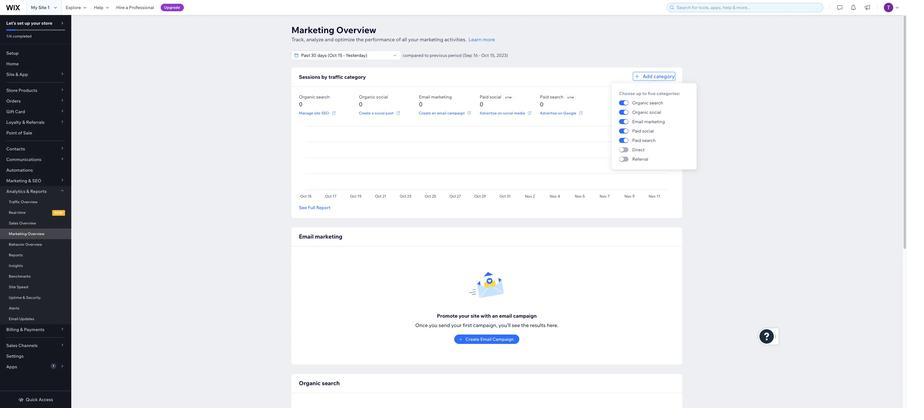 Task type: describe. For each thing, give the bounding box(es) containing it.
insights link
[[0, 261, 71, 271]]

sales for sales channels
[[6, 343, 17, 349]]

email updates link
[[0, 314, 71, 324]]

0 horizontal spatial email marketing
[[299, 233, 343, 240]]

15,
[[490, 53, 496, 58]]

analytics & reports
[[6, 189, 47, 194]]

setup
[[6, 50, 19, 56]]

five
[[648, 91, 656, 96]]

site speed link
[[0, 282, 71, 293]]

benchmarks link
[[0, 271, 71, 282]]

0 horizontal spatial 1
[[48, 5, 50, 10]]

campaign
[[493, 337, 514, 342]]

Search for tools, apps, help & more... field
[[675, 3, 822, 12]]

store
[[6, 88, 18, 93]]

quick access
[[26, 397, 53, 403]]

social inside organic social 0
[[377, 94, 388, 100]]

overview for marketing overview
[[28, 232, 44, 236]]

manage
[[299, 111, 313, 115]]

sales channels button
[[0, 340, 71, 351]]

your up first
[[459, 313, 470, 319]]

email inside button
[[481, 337, 492, 342]]

email down the organic social
[[633, 119, 644, 125]]

communications
[[6, 157, 41, 162]]

uptime & security
[[9, 295, 41, 300]]

you
[[429, 322, 438, 329]]

(sep
[[463, 53, 472, 58]]

settings link
[[0, 351, 71, 362]]

billing & payments
[[6, 327, 44, 333]]

point of sale
[[6, 130, 32, 136]]

optimize
[[335, 36, 355, 43]]

create email campaign
[[466, 337, 514, 342]]

full
[[308, 205, 315, 211]]

gift card button
[[0, 106, 71, 117]]

behavior overview link
[[0, 239, 71, 250]]

analytics
[[6, 189, 25, 194]]

my site 1
[[31, 5, 50, 10]]

uptime & security link
[[0, 293, 71, 303]]

& for uptime
[[23, 295, 25, 300]]

learn
[[469, 36, 482, 43]]

social down five
[[650, 110, 662, 115]]

your left first
[[451, 322, 462, 329]]

0 vertical spatial site
[[38, 5, 47, 10]]

-
[[479, 53, 481, 58]]

your inside "marketing overview track, analyze and optimize the performance of all your marketing activities. learn more"
[[408, 36, 419, 43]]

up inside sidebar 'element'
[[25, 20, 30, 26]]

1 inside sidebar 'element'
[[53, 364, 54, 368]]

search inside organic search 0
[[316, 94, 330, 100]]

overview for marketing overview track, analyze and optimize the performance of all your marketing activities. learn more
[[337, 24, 377, 35]]

quick access button
[[18, 397, 53, 403]]

create inside button
[[466, 337, 480, 342]]

& for billing
[[20, 327, 23, 333]]

analytics & reports button
[[0, 186, 71, 197]]

& for analytics
[[26, 189, 29, 194]]

choose
[[619, 91, 635, 96]]

advertise on social media link
[[480, 110, 533, 116]]

of inside point of sale link
[[18, 130, 22, 136]]

direct
[[633, 147, 645, 153]]

add category button
[[634, 73, 675, 80]]

utm for paid social
[[506, 96, 512, 99]]

5 0 from the left
[[540, 101, 544, 108]]

0 horizontal spatial campaign
[[448, 111, 465, 115]]

0 vertical spatial an
[[432, 111, 436, 115]]

a for professional
[[126, 5, 128, 10]]

app
[[19, 72, 28, 77]]

google
[[564, 111, 577, 115]]

point
[[6, 130, 17, 136]]

marketing overview track, analyze and optimize the performance of all your marketing activities. learn more
[[292, 24, 495, 43]]

category inside button
[[654, 73, 675, 79]]

create a social post
[[359, 111, 394, 115]]

marketing & seo
[[6, 178, 41, 184]]

new
[[54, 211, 63, 215]]

sales overview
[[9, 221, 36, 226]]

referrals
[[26, 120, 45, 125]]

0 horizontal spatial paid social
[[480, 94, 502, 100]]

the inside "marketing overview track, analyze and optimize the performance of all your marketing activities. learn more"
[[356, 36, 364, 43]]

hire a professional link
[[113, 0, 158, 15]]

site inside promote your site with an email campaign once you send your first campaign, you'll see the results here.
[[471, 313, 480, 319]]

advertise on social media
[[480, 111, 525, 115]]

you'll
[[499, 322, 511, 329]]

0 horizontal spatial to
[[425, 53, 429, 58]]

traffic overview link
[[0, 197, 71, 207]]

1 vertical spatial to
[[643, 91, 647, 96]]

email inside sidebar 'element'
[[9, 317, 18, 321]]

categories:
[[657, 91, 680, 96]]

1 horizontal spatial paid search
[[633, 138, 656, 143]]

on for paid search
[[558, 111, 563, 115]]

previous
[[430, 53, 448, 58]]

marketing down the organic social
[[645, 119, 665, 125]]

email inside email marketing 0
[[419, 94, 430, 100]]

loyalty & referrals button
[[0, 117, 71, 128]]

behavior
[[9, 242, 24, 247]]

traffic
[[329, 74, 343, 80]]

sidebar element
[[0, 15, 71, 408]]

create for email marketing 0
[[419, 111, 431, 115]]

and
[[325, 36, 334, 43]]

sessions by traffic category
[[299, 74, 366, 80]]

add category
[[643, 73, 675, 79]]

here.
[[547, 322, 559, 329]]

behavior overview
[[9, 242, 42, 247]]

speed
[[17, 285, 28, 289]]

send
[[439, 322, 450, 329]]

organic social 0
[[359, 94, 388, 108]]

once
[[416, 322, 428, 329]]

manage site seo link
[[299, 110, 337, 116]]

0 for organic social 0
[[359, 101, 363, 108]]

let's set up your store
[[6, 20, 52, 26]]

marketing for marketing overview track, analyze and optimize the performance of all your marketing activities. learn more
[[292, 24, 335, 35]]

track,
[[292, 36, 305, 43]]



Task type: locate. For each thing, give the bounding box(es) containing it.
0 horizontal spatial organic search
[[299, 380, 340, 387]]

learn more link
[[469, 36, 495, 43]]

an
[[432, 111, 436, 115], [492, 313, 498, 319]]

marketing up analyze
[[292, 24, 335, 35]]

1 vertical spatial an
[[492, 313, 498, 319]]

uptime
[[9, 295, 22, 300]]

store
[[41, 20, 52, 26]]

0 horizontal spatial site
[[314, 111, 321, 115]]

1 vertical spatial up
[[636, 91, 642, 96]]

see
[[512, 322, 520, 329]]

0 horizontal spatial utm
[[506, 96, 512, 99]]

category right "add"
[[654, 73, 675, 79]]

email marketing down the organic social
[[633, 119, 665, 125]]

sales up settings
[[6, 343, 17, 349]]

an right with
[[492, 313, 498, 319]]

by
[[322, 74, 328, 80]]

1 horizontal spatial advertise
[[540, 111, 557, 115]]

email inside promote your site with an email campaign once you send your first campaign, you'll see the results here.
[[499, 313, 512, 319]]

create down first
[[466, 337, 480, 342]]

channels
[[18, 343, 38, 349]]

campaign down email marketing 0
[[448, 111, 465, 115]]

1 horizontal spatial email marketing
[[633, 119, 665, 125]]

loyalty & referrals
[[6, 120, 45, 125]]

social up the advertise on social media
[[490, 94, 502, 100]]

your left store
[[31, 20, 40, 26]]

the right optimize
[[356, 36, 364, 43]]

0 horizontal spatial an
[[432, 111, 436, 115]]

utm up google
[[568, 96, 574, 99]]

security
[[26, 295, 41, 300]]

campaign,
[[473, 322, 498, 329]]

advertise
[[480, 111, 497, 115], [540, 111, 557, 115]]

help
[[94, 5, 103, 10]]

seo inside popup button
[[32, 178, 41, 184]]

0 vertical spatial paid search
[[540, 94, 564, 100]]

your inside sidebar 'element'
[[31, 20, 40, 26]]

1 vertical spatial email marketing
[[299, 233, 343, 240]]

help button
[[90, 0, 113, 15]]

marketing for marketing & seo
[[6, 178, 27, 184]]

& for marketing
[[28, 178, 31, 184]]

0 vertical spatial organic search
[[633, 100, 663, 106]]

0 horizontal spatial paid search
[[540, 94, 564, 100]]

reports up traffic overview link
[[30, 189, 47, 194]]

seo for marketing & seo
[[32, 178, 41, 184]]

site down home
[[6, 72, 14, 77]]

reports link
[[0, 250, 71, 261]]

& left app
[[15, 72, 18, 77]]

quick
[[26, 397, 38, 403]]

create for organic social 0
[[359, 111, 371, 115]]

your right the all
[[408, 36, 419, 43]]

seo down organic search 0
[[322, 111, 329, 115]]

0 up manage
[[299, 101, 303, 108]]

site right my at the top of page
[[38, 5, 47, 10]]

marketing for marketing overview
[[9, 232, 27, 236]]

sales down real-
[[9, 221, 18, 226]]

2 vertical spatial site
[[9, 285, 16, 289]]

overview for behavior overview
[[25, 242, 42, 247]]

marketing up previous
[[420, 36, 444, 43]]

1 vertical spatial email
[[499, 313, 512, 319]]

of
[[396, 36, 401, 43], [18, 130, 22, 136]]

explore
[[66, 5, 81, 10]]

0 vertical spatial sales
[[9, 221, 18, 226]]

on for paid social
[[498, 111, 503, 115]]

1 vertical spatial paid search
[[633, 138, 656, 143]]

marketing up 'create an email campaign'
[[431, 94, 452, 100]]

email down the alerts
[[9, 317, 18, 321]]

overview for traffic overview
[[21, 200, 38, 204]]

1 vertical spatial a
[[372, 111, 374, 115]]

upgrade
[[164, 5, 180, 10]]

0 up advertise on google
[[540, 101, 544, 108]]

social up create a social post link
[[377, 94, 388, 100]]

a inside create a social post link
[[372, 111, 374, 115]]

overview inside behavior overview link
[[25, 242, 42, 247]]

1 vertical spatial site
[[471, 313, 480, 319]]

None field
[[299, 51, 391, 60]]

paid search up the direct
[[633, 138, 656, 143]]

3 0 from the left
[[419, 101, 423, 108]]

1 horizontal spatial utm
[[568, 96, 574, 99]]

create
[[359, 111, 371, 115], [419, 111, 431, 115], [466, 337, 480, 342]]

social left post
[[375, 111, 385, 115]]

hire a professional
[[116, 5, 154, 10]]

& right the loyalty
[[22, 120, 25, 125]]

1 advertise from the left
[[480, 111, 497, 115]]

on left google
[[558, 111, 563, 115]]

1 vertical spatial seo
[[32, 178, 41, 184]]

email marketing 0
[[419, 94, 452, 108]]

1 vertical spatial organic search
[[299, 380, 340, 387]]

1 horizontal spatial campaign
[[514, 313, 537, 319]]

campaign inside promote your site with an email campaign once you send your first campaign, you'll see the results here.
[[514, 313, 537, 319]]

overview down analytics & reports
[[21, 200, 38, 204]]

marketing up behavior
[[9, 232, 27, 236]]

1 horizontal spatial paid social
[[633, 128, 654, 134]]

to left five
[[643, 91, 647, 96]]

site & app button
[[0, 69, 71, 80]]

paid search up advertise on google
[[540, 94, 564, 100]]

2 advertise from the left
[[540, 111, 557, 115]]

0 vertical spatial to
[[425, 53, 429, 58]]

1 vertical spatial 1
[[53, 364, 54, 368]]

analyze
[[307, 36, 324, 43]]

1 horizontal spatial on
[[558, 111, 563, 115]]

2 vertical spatial marketing
[[9, 232, 27, 236]]

overview down marketing overview link
[[25, 242, 42, 247]]

setup link
[[0, 48, 71, 59]]

alerts
[[9, 306, 19, 311]]

of left the all
[[396, 36, 401, 43]]

0 vertical spatial 1
[[48, 5, 50, 10]]

0 vertical spatial of
[[396, 36, 401, 43]]

1 vertical spatial site
[[6, 72, 14, 77]]

overview inside marketing overview link
[[28, 232, 44, 236]]

overview inside traffic overview link
[[21, 200, 38, 204]]

advertise for social
[[480, 111, 497, 115]]

my
[[31, 5, 37, 10]]

2 utm from the left
[[568, 96, 574, 99]]

& down marketing & seo
[[26, 189, 29, 194]]

0 horizontal spatial create
[[359, 111, 371, 115]]

with
[[481, 313, 491, 319]]

overview up optimize
[[337, 24, 377, 35]]

advertise left media
[[480, 111, 497, 115]]

promote your site with an email campaign once you send your first campaign, you'll see the results here.
[[416, 313, 559, 329]]

create down email marketing 0
[[419, 111, 431, 115]]

email marketing down report
[[299, 233, 343, 240]]

on left media
[[498, 111, 503, 115]]

0 horizontal spatial the
[[356, 36, 364, 43]]

1 horizontal spatial up
[[636, 91, 642, 96]]

marketing & seo button
[[0, 176, 71, 186]]

campaign
[[448, 111, 465, 115], [514, 313, 537, 319]]

0 horizontal spatial category
[[345, 74, 366, 80]]

real-time
[[9, 210, 26, 215]]

create an email campaign link
[[419, 110, 473, 116]]

marketing overview
[[9, 232, 44, 236]]

set
[[17, 20, 24, 26]]

compared
[[403, 53, 424, 58]]

of left the sale
[[18, 130, 22, 136]]

gift card
[[6, 109, 25, 115]]

category right traffic
[[345, 74, 366, 80]]

0 up the create a social post
[[359, 101, 363, 108]]

overview
[[337, 24, 377, 35], [21, 200, 38, 204], [19, 221, 36, 226], [28, 232, 44, 236], [25, 242, 42, 247]]

marketing inside "marketing overview track, analyze and optimize the performance of all your marketing activities. learn more"
[[292, 24, 335, 35]]

store products button
[[0, 85, 71, 96]]

0 inside email marketing 0
[[419, 101, 423, 108]]

media
[[514, 111, 525, 115]]

marketing up "analytics"
[[6, 178, 27, 184]]

overview up marketing overview
[[19, 221, 36, 226]]

the inside promote your site with an email campaign once you send your first campaign, you'll see the results here.
[[522, 322, 529, 329]]

0 up the advertise on social media
[[480, 101, 484, 108]]

site
[[314, 111, 321, 115], [471, 313, 480, 319]]

0 horizontal spatial advertise
[[480, 111, 497, 115]]

upgrade button
[[161, 4, 184, 11]]

paid social down the organic social
[[633, 128, 654, 134]]

0 vertical spatial email marketing
[[633, 119, 665, 125]]

an down email marketing 0
[[432, 111, 436, 115]]

of inside "marketing overview track, analyze and optimize the performance of all your marketing activities. learn more"
[[396, 36, 401, 43]]

alerts link
[[0, 303, 71, 314]]

marketing inside "marketing overview track, analyze and optimize the performance of all your marketing activities. learn more"
[[420, 36, 444, 43]]

a inside hire a professional link
[[126, 5, 128, 10]]

overview inside "marketing overview track, analyze and optimize the performance of all your marketing activities. learn more"
[[337, 24, 377, 35]]

seo for manage site seo
[[322, 111, 329, 115]]

1 right my at the top of page
[[48, 5, 50, 10]]

email marketing
[[633, 119, 665, 125], [299, 233, 343, 240]]

& for loyalty
[[22, 120, 25, 125]]

seo up analytics & reports dropdown button
[[32, 178, 41, 184]]

report
[[316, 205, 331, 211]]

social left media
[[503, 111, 514, 115]]

site inside popup button
[[6, 72, 14, 77]]

marketing inside email marketing 0
[[431, 94, 452, 100]]

communications button
[[0, 154, 71, 165]]

0 horizontal spatial email
[[437, 111, 447, 115]]

0 vertical spatial campaign
[[448, 111, 465, 115]]

1 horizontal spatial a
[[372, 111, 374, 115]]

1 horizontal spatial the
[[522, 322, 529, 329]]

performance
[[365, 36, 395, 43]]

see full report button
[[299, 205, 331, 211]]

the right the see
[[522, 322, 529, 329]]

1 vertical spatial sales
[[6, 343, 17, 349]]

1 0 from the left
[[299, 101, 303, 108]]

1 utm from the left
[[506, 96, 512, 99]]

email up "you'll"
[[499, 313, 512, 319]]

see
[[299, 205, 307, 211]]

campaign up the see
[[514, 313, 537, 319]]

organic inside organic search 0
[[299, 94, 315, 100]]

oct
[[482, 53, 489, 58]]

to left previous
[[425, 53, 429, 58]]

a down organic social 0
[[372, 111, 374, 115]]

0 vertical spatial the
[[356, 36, 364, 43]]

utm up advertise on social media link
[[506, 96, 512, 99]]

1 on from the left
[[498, 111, 503, 115]]

all
[[402, 36, 407, 43]]

1 horizontal spatial an
[[492, 313, 498, 319]]

advertise for search
[[540, 111, 557, 115]]

traffic
[[9, 200, 20, 204]]

site for site & app
[[6, 72, 14, 77]]

0 vertical spatial site
[[314, 111, 321, 115]]

0 vertical spatial reports
[[30, 189, 47, 194]]

post
[[386, 111, 394, 115]]

1 horizontal spatial category
[[654, 73, 675, 79]]

add
[[643, 73, 653, 79]]

create an email campaign
[[419, 111, 465, 115]]

1 vertical spatial reports
[[9, 253, 23, 258]]

utm
[[506, 96, 512, 99], [568, 96, 574, 99]]

1 horizontal spatial to
[[643, 91, 647, 96]]

1 horizontal spatial site
[[471, 313, 480, 319]]

site inside "link"
[[9, 285, 16, 289]]

2023)
[[497, 53, 508, 58]]

0 vertical spatial seo
[[322, 111, 329, 115]]

let's
[[6, 20, 16, 26]]

& for site
[[15, 72, 18, 77]]

overview for sales overview
[[19, 221, 36, 226]]

marketing down report
[[315, 233, 343, 240]]

email down campaign,
[[481, 337, 492, 342]]

site right manage
[[314, 111, 321, 115]]

email up 'create an email campaign'
[[419, 94, 430, 100]]

reports inside dropdown button
[[30, 189, 47, 194]]

email down see
[[299, 233, 314, 240]]

home link
[[0, 59, 71, 69]]

up right set on the left top of the page
[[25, 20, 30, 26]]

settings
[[6, 354, 24, 359]]

real-
[[9, 210, 18, 215]]

utm for paid search
[[568, 96, 574, 99]]

site left speed
[[9, 285, 16, 289]]

hire
[[116, 5, 125, 10]]

1 vertical spatial marketing
[[6, 178, 27, 184]]

create down organic social 0
[[359, 111, 371, 115]]

1 horizontal spatial create
[[419, 111, 431, 115]]

0 horizontal spatial of
[[18, 130, 22, 136]]

0 vertical spatial up
[[25, 20, 30, 26]]

0 horizontal spatial a
[[126, 5, 128, 10]]

1 horizontal spatial reports
[[30, 189, 47, 194]]

orders
[[6, 98, 21, 104]]

1 horizontal spatial seo
[[322, 111, 329, 115]]

1
[[48, 5, 50, 10], [53, 364, 54, 368]]

advertise on google link
[[540, 110, 584, 116]]

marketing
[[292, 24, 335, 35], [6, 178, 27, 184], [9, 232, 27, 236]]

site for site speed
[[9, 285, 16, 289]]

marketing inside marketing & seo popup button
[[6, 178, 27, 184]]

site left with
[[471, 313, 480, 319]]

0 horizontal spatial up
[[25, 20, 30, 26]]

products
[[19, 88, 37, 93]]

site & app
[[6, 72, 28, 77]]

1 horizontal spatial organic search
[[633, 100, 663, 106]]

& inside 'link'
[[23, 295, 25, 300]]

1 horizontal spatial of
[[396, 36, 401, 43]]

0 inside organic search 0
[[299, 101, 303, 108]]

manage site seo
[[299, 111, 329, 115]]

benchmarks
[[9, 274, 31, 279]]

1 vertical spatial campaign
[[514, 313, 537, 319]]

gift
[[6, 109, 14, 115]]

0 for email marketing 0
[[419, 101, 423, 108]]

& up analytics & reports
[[28, 178, 31, 184]]

paid social up the advertise on social media
[[480, 94, 502, 100]]

marketing inside marketing overview link
[[9, 232, 27, 236]]

sale
[[23, 130, 32, 136]]

1 horizontal spatial email
[[499, 313, 512, 319]]

create email campaign button
[[455, 335, 520, 344]]

contacts
[[6, 146, 25, 152]]

an inside promote your site with an email campaign once you send your first campaign, you'll see the results here.
[[492, 313, 498, 319]]

advertise on google
[[540, 111, 577, 115]]

updates
[[19, 317, 34, 321]]

social down the organic social
[[642, 128, 654, 134]]

advertise left google
[[540, 111, 557, 115]]

0 horizontal spatial on
[[498, 111, 503, 115]]

reports up insights
[[9, 253, 23, 258]]

organic
[[299, 94, 315, 100], [359, 94, 376, 100], [633, 100, 649, 106], [633, 110, 649, 115], [299, 380, 321, 387]]

1 vertical spatial the
[[522, 322, 529, 329]]

1 vertical spatial paid social
[[633, 128, 654, 134]]

2 horizontal spatial create
[[466, 337, 480, 342]]

see full report
[[299, 205, 331, 211]]

a right hire
[[126, 5, 128, 10]]

a for social
[[372, 111, 374, 115]]

& right billing on the left bottom
[[20, 327, 23, 333]]

sales inside dropdown button
[[6, 343, 17, 349]]

2 on from the left
[[558, 111, 563, 115]]

billing & payments button
[[0, 324, 71, 335]]

1 down settings link
[[53, 364, 54, 368]]

overview down sales overview link
[[28, 232, 44, 236]]

0 horizontal spatial reports
[[9, 253, 23, 258]]

2 0 from the left
[[359, 101, 363, 108]]

1 vertical spatial of
[[18, 130, 22, 136]]

traffic overview
[[9, 200, 38, 204]]

email down email marketing 0
[[437, 111, 447, 115]]

overview inside sales overview link
[[19, 221, 36, 226]]

0 vertical spatial paid social
[[480, 94, 502, 100]]

0 inside organic social 0
[[359, 101, 363, 108]]

0 vertical spatial email
[[437, 111, 447, 115]]

4 0 from the left
[[480, 101, 484, 108]]

1 horizontal spatial 1
[[53, 364, 54, 368]]

email
[[437, 111, 447, 115], [499, 313, 512, 319]]

payments
[[24, 327, 44, 333]]

up right choose
[[636, 91, 642, 96]]

home
[[6, 61, 19, 67]]

0 horizontal spatial seo
[[32, 178, 41, 184]]

& right the uptime
[[23, 295, 25, 300]]

organic inside organic social 0
[[359, 94, 376, 100]]

0 vertical spatial a
[[126, 5, 128, 10]]

sales for sales overview
[[9, 221, 18, 226]]

0 for organic search 0
[[299, 101, 303, 108]]

0 vertical spatial marketing
[[292, 24, 335, 35]]

0 up 'create an email campaign'
[[419, 101, 423, 108]]



Task type: vqa. For each thing, say whether or not it's contained in the screenshot.
Billing
yes



